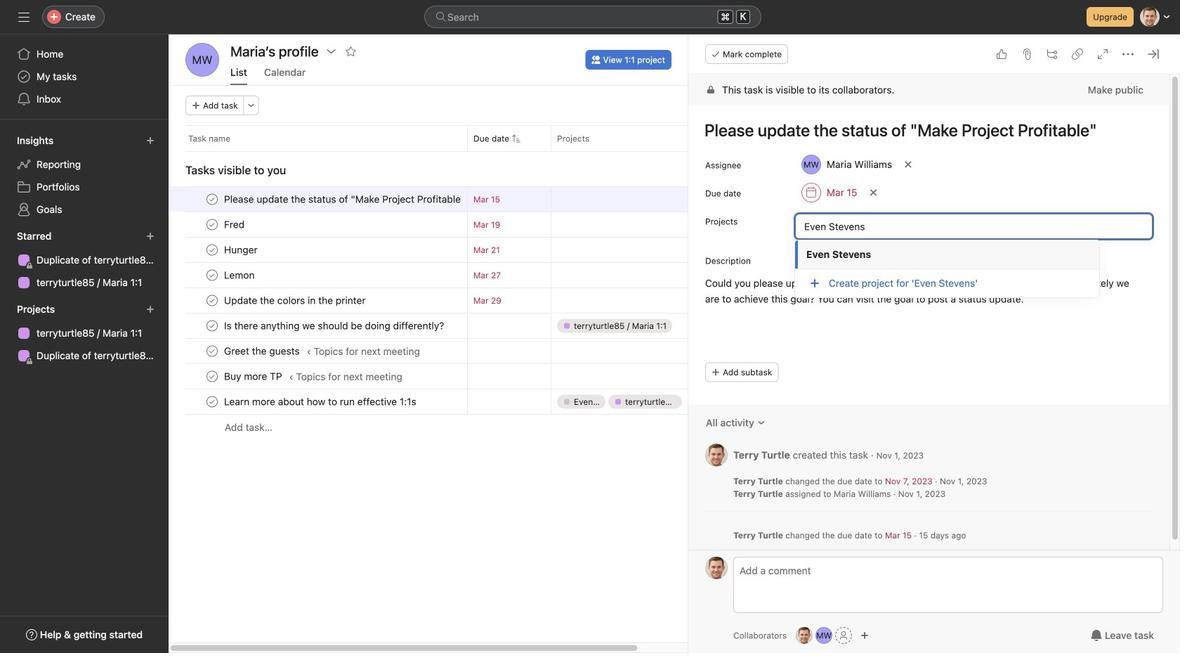 Task type: vqa. For each thing, say whether or not it's contained in the screenshot.
Nov for 1️⃣ First: Get started using My tasks
no



Task type: locate. For each thing, give the bounding box(es) containing it.
task name text field for mark complete image inside the greet the guests cell
[[221, 344, 304, 358]]

mark complete image
[[204, 191, 221, 208], [204, 267, 221, 284], [204, 317, 221, 334]]

full screen image
[[1098, 49, 1109, 60]]

4 task name text field from the top
[[221, 319, 449, 333]]

new project or portfolio image
[[146, 305, 155, 314]]

Mark complete checkbox
[[204, 216, 221, 233], [204, 241, 221, 258], [204, 343, 221, 360], [204, 368, 221, 385], [204, 393, 221, 410]]

1 mark complete image from the top
[[204, 216, 221, 233]]

mark complete image for fred cell
[[204, 216, 221, 233]]

add items to starred image
[[146, 232, 155, 240]]

3 mark complete checkbox from the top
[[204, 292, 221, 309]]

more actions image
[[247, 101, 256, 110]]

more actions for this task image
[[1123, 49, 1135, 60]]

mark complete checkbox inside buy more tp cell
[[204, 368, 221, 385]]

hunger cell
[[169, 237, 467, 263]]

update the colors in the printer cell
[[169, 288, 467, 314]]

mark complete checkbox for task name text field inside buy more tp cell
[[204, 368, 221, 385]]

2 vertical spatial mark complete image
[[204, 317, 221, 334]]

mark complete image for task name text field in the lemon cell
[[204, 267, 221, 284]]

lemon cell
[[169, 262, 467, 288]]

1 mark complete checkbox from the top
[[204, 216, 221, 233]]

task name text field inside greet the guests cell
[[221, 344, 304, 358]]

2 mark complete checkbox from the top
[[204, 267, 221, 284]]

please update the status of "make project profitable" dialog
[[689, 34, 1181, 653]]

2 task name text field from the top
[[221, 293, 370, 308]]

None field
[[425, 6, 762, 28]]

task name text field for lemon cell
[[221, 268, 259, 282]]

2 vertical spatial task name text field
[[221, 344, 304, 358]]

2 mark complete image from the top
[[204, 241, 221, 258]]

attachments: add a file to this task, please update the status of "make project profitable" image
[[1022, 49, 1033, 60]]

fred cell
[[169, 212, 467, 238]]

mark complete image for greet the guests cell
[[204, 343, 221, 360]]

4 mark complete checkbox from the top
[[204, 368, 221, 385]]

2 add or remove collaborators image from the left
[[816, 627, 833, 644]]

mark complete image inside lemon cell
[[204, 267, 221, 284]]

1 mark complete checkbox from the top
[[204, 191, 221, 208]]

4 mark complete checkbox from the top
[[204, 317, 221, 334]]

task name text field for is there anything we should be doing differently? cell
[[221, 319, 449, 333]]

learn more about how to run effective 1:1s cell
[[169, 389, 467, 415]]

mark complete checkbox inside is there anything we should be doing differently? cell
[[204, 317, 221, 334]]

task name text field inside update the colors in the printer cell
[[221, 293, 370, 308]]

mark complete checkbox for task name text field inside learn more about how to run effective 1:1s cell
[[204, 393, 221, 410]]

mark complete image
[[204, 216, 221, 233], [204, 241, 221, 258], [204, 292, 221, 309], [204, 343, 221, 360], [204, 368, 221, 385], [204, 393, 221, 410]]

mark complete image inside fred cell
[[204, 216, 221, 233]]

2 mark complete image from the top
[[204, 267, 221, 284]]

3 mark complete image from the top
[[204, 317, 221, 334]]

3 task name text field from the top
[[221, 268, 259, 282]]

mark complete checkbox inside fred cell
[[204, 216, 221, 233]]

5 mark complete checkbox from the top
[[204, 393, 221, 410]]

mark complete checkbox for task name text field inside the fred cell
[[204, 216, 221, 233]]

mark complete checkbox inside please update the status of "make project profitable" cell
[[204, 191, 221, 208]]

mark complete image inside hunger cell
[[204, 241, 221, 258]]

task name text field inside fred cell
[[221, 218, 249, 232]]

show options image
[[326, 46, 337, 57]]

mark complete checkbox inside hunger cell
[[204, 241, 221, 258]]

6 task name text field from the top
[[221, 395, 421, 409]]

5 task name text field from the top
[[221, 369, 286, 383]]

task name text field inside buy more tp cell
[[221, 369, 286, 383]]

starred element
[[0, 224, 169, 297]]

0 vertical spatial task name text field
[[221, 243, 262, 257]]

please update the status of "make project profitable" cell
[[169, 186, 467, 212]]

clear due date image
[[870, 188, 878, 197]]

6 mark complete image from the top
[[204, 393, 221, 410]]

Mark complete checkbox
[[204, 191, 221, 208], [204, 267, 221, 284], [204, 292, 221, 309], [204, 317, 221, 334]]

is there anything we should be doing differently? cell
[[169, 313, 467, 339]]

task name text field inside is there anything we should be doing differently? cell
[[221, 319, 449, 333]]

mark complete checkbox for task name text box within the update the colors in the printer cell
[[204, 292, 221, 309]]

1 task name text field from the top
[[221, 192, 462, 206]]

mark complete checkbox inside greet the guests cell
[[204, 343, 221, 360]]

mark complete checkbox inside lemon cell
[[204, 267, 221, 284]]

mark complete image inside buy more tp cell
[[204, 368, 221, 385]]

tree grid
[[169, 186, 743, 440]]

Task Name text field
[[696, 114, 1154, 146]]

mark complete image inside please update the status of "make project profitable" cell
[[204, 191, 221, 208]]

task name text field for mark complete image inside update the colors in the printer cell
[[221, 293, 370, 308]]

3 task name text field from the top
[[221, 344, 304, 358]]

mark complete checkbox inside update the colors in the printer cell
[[204, 292, 221, 309]]

2 task name text field from the top
[[221, 218, 249, 232]]

Task name text field
[[221, 243, 262, 257], [221, 293, 370, 308], [221, 344, 304, 358]]

Task name text field
[[221, 192, 462, 206], [221, 218, 249, 232], [221, 268, 259, 282], [221, 319, 449, 333], [221, 369, 286, 383], [221, 395, 421, 409]]

1 vertical spatial mark complete image
[[204, 267, 221, 284]]

mark complete image inside learn more about how to run effective 1:1s cell
[[204, 393, 221, 410]]

main content inside please update the status of "make project profitable" dialog
[[689, 75, 1170, 559]]

main content
[[689, 75, 1170, 559]]

2 mark complete checkbox from the top
[[204, 241, 221, 258]]

task name text field for fred cell
[[221, 218, 249, 232]]

mark complete checkbox inside learn more about how to run effective 1:1s cell
[[204, 393, 221, 410]]

mark complete image inside is there anything we should be doing differently? cell
[[204, 317, 221, 334]]

1 task name text field from the top
[[221, 243, 262, 257]]

mark complete image for update the colors in the printer cell
[[204, 292, 221, 309]]

mark complete checkbox for task name text box within the greet the guests cell
[[204, 343, 221, 360]]

3 mark complete image from the top
[[204, 292, 221, 309]]

0 vertical spatial mark complete image
[[204, 191, 221, 208]]

task name text field for learn more about how to run effective 1:1s cell at left bottom
[[221, 395, 421, 409]]

3 mark complete checkbox from the top
[[204, 343, 221, 360]]

5 mark complete image from the top
[[204, 368, 221, 385]]

global element
[[0, 34, 169, 119]]

row
[[169, 125, 743, 151], [186, 150, 725, 152], [169, 186, 743, 212], [169, 212, 743, 238], [169, 237, 743, 263], [169, 262, 743, 288], [169, 288, 743, 314], [169, 313, 743, 339], [169, 338, 743, 364], [169, 363, 743, 389], [169, 389, 743, 415], [169, 414, 743, 440]]

1 mark complete image from the top
[[204, 191, 221, 208]]

mark complete image inside greet the guests cell
[[204, 343, 221, 360]]

task name text field inside hunger cell
[[221, 243, 262, 257]]

task name text field inside lemon cell
[[221, 268, 259, 282]]

1 vertical spatial task name text field
[[221, 293, 370, 308]]

task name text field inside learn more about how to run effective 1:1s cell
[[221, 395, 421, 409]]

task name text field inside please update the status of "make project profitable" cell
[[221, 192, 462, 206]]

add or remove collaborators image
[[797, 627, 813, 644], [816, 627, 833, 644]]

projects element
[[0, 297, 169, 370]]

mark complete image inside update the colors in the printer cell
[[204, 292, 221, 309]]

0 horizontal spatial add or remove collaborators image
[[797, 627, 813, 644]]

1 horizontal spatial add or remove collaborators image
[[816, 627, 833, 644]]

4 mark complete image from the top
[[204, 343, 221, 360]]

add subtask image
[[1047, 49, 1059, 60]]

Add task to a project... text field
[[796, 214, 1154, 239]]



Task type: describe. For each thing, give the bounding box(es) containing it.
open user profile image
[[706, 557, 728, 579]]

mark complete image for learn more about how to run effective 1:1s cell at left bottom
[[204, 393, 221, 410]]

mark complete checkbox for task name text field in the lemon cell
[[204, 267, 221, 284]]

new insights image
[[146, 136, 155, 145]]

add to starred image
[[346, 46, 357, 57]]

linked projects for greet the guests cell
[[551, 338, 692, 364]]

linked projects for lemon cell
[[551, 262, 692, 288]]

linked projects for hunger cell
[[551, 237, 692, 263]]

close details image
[[1149, 49, 1160, 60]]

1 add or remove collaborators image from the left
[[797, 627, 813, 644]]

linked projects for fred cell
[[551, 212, 692, 238]]

task name text field for please update the status of "make project profitable" cell
[[221, 192, 462, 206]]

mark complete image for buy more tp cell
[[204, 368, 221, 385]]

linked projects for buy more tp cell
[[551, 363, 692, 389]]

add or remove collaborators image
[[861, 631, 870, 640]]

task name text field for buy more tp cell
[[221, 369, 286, 383]]

hide sidebar image
[[18, 11, 30, 22]]

0 likes. click to like this task image
[[997, 49, 1008, 60]]

Search tasks, projects, and more text field
[[425, 6, 762, 28]]

mark complete checkbox for task name text field within please update the status of "make project profitable" cell
[[204, 191, 221, 208]]

task name text field for mark complete image in hunger cell
[[221, 243, 262, 257]]

mark complete image for task name text field within is there anything we should be doing differently? cell
[[204, 317, 221, 334]]

copy task link image
[[1073, 49, 1084, 60]]

linked projects for update the colors in the printer cell
[[551, 288, 692, 314]]

open user profile image
[[706, 444, 728, 466]]

mark complete checkbox for task name text field within is there anything we should be doing differently? cell
[[204, 317, 221, 334]]

buy more tp cell
[[169, 363, 467, 389]]

mark complete checkbox for task name text box within the hunger cell
[[204, 241, 221, 258]]

insights element
[[0, 128, 169, 224]]

mark complete image for task name text field within please update the status of "make project profitable" cell
[[204, 191, 221, 208]]

all activity image
[[758, 419, 766, 427]]

greet the guests cell
[[169, 338, 467, 364]]

mark complete image for hunger cell
[[204, 241, 221, 258]]

remove assignee image
[[905, 160, 913, 169]]



